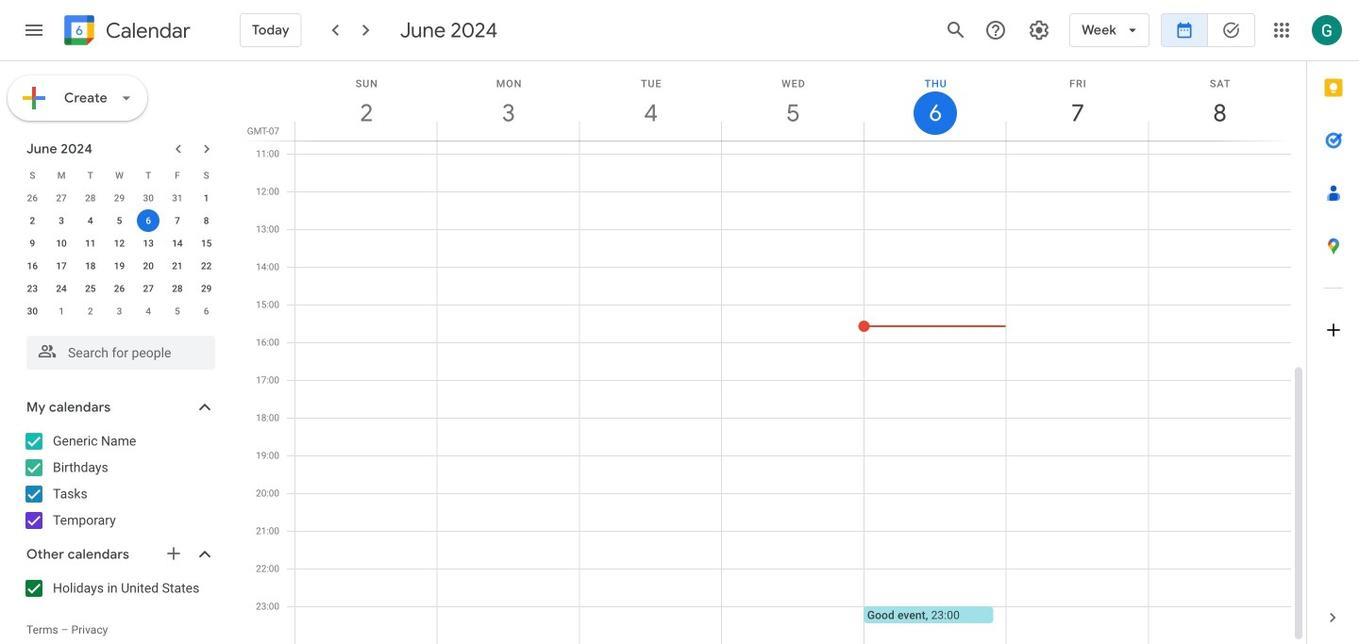 Task type: locate. For each thing, give the bounding box(es) containing it.
2 element
[[21, 210, 44, 232]]

10 element
[[50, 232, 73, 255]]

18 element
[[79, 255, 102, 278]]

main drawer image
[[23, 19, 45, 42]]

saturday, june 8 element
[[1149, 61, 1291, 141]]

25 element
[[79, 278, 102, 300]]

cell inside june 2024 grid
[[134, 210, 163, 232]]

row
[[18, 164, 221, 187], [18, 187, 221, 210], [18, 210, 221, 232], [18, 232, 221, 255], [18, 255, 221, 278], [18, 278, 221, 300], [18, 300, 221, 323]]

may 29 element
[[108, 187, 131, 210]]

3 element
[[50, 210, 73, 232]]

6 row from the top
[[18, 278, 221, 300]]

row group
[[18, 187, 221, 323]]

wednesday, june 5 element
[[722, 61, 864, 141]]

17 element
[[50, 255, 73, 278]]

16 element
[[21, 255, 44, 278]]

2 row from the top
[[18, 187, 221, 210]]

7 row from the top
[[18, 300, 221, 323]]

5 row from the top
[[18, 255, 221, 278]]

tab list
[[1307, 61, 1359, 592]]

28 element
[[166, 278, 189, 300]]

add other calendars image
[[164, 545, 183, 564]]

july 1 element
[[50, 300, 73, 323]]

29 element
[[195, 278, 218, 300]]

1 column header from the left
[[295, 61, 438, 141]]

23 element
[[21, 278, 44, 300]]

30 element
[[21, 300, 44, 323]]

heading
[[102, 19, 191, 42]]

4 row from the top
[[18, 232, 221, 255]]

5 column header from the left
[[864, 61, 1007, 141]]

12 element
[[108, 232, 131, 255]]

cell
[[134, 210, 163, 232]]

june 2024 grid
[[18, 164, 221, 323]]

14 element
[[166, 232, 189, 255]]

None search field
[[0, 328, 234, 370]]

22 element
[[195, 255, 218, 278]]

4 element
[[79, 210, 102, 232]]

tuesday, june 4 element
[[580, 61, 722, 141]]

july 2 element
[[79, 300, 102, 323]]

calendar element
[[60, 11, 191, 53]]

20 element
[[137, 255, 160, 278]]

grid
[[242, 61, 1306, 645]]

heading inside calendar element
[[102, 19, 191, 42]]

column header
[[295, 61, 438, 141], [437, 61, 580, 141], [579, 61, 722, 141], [721, 61, 864, 141], [864, 61, 1007, 141], [1006, 61, 1149, 141], [1148, 61, 1291, 141]]



Task type: describe. For each thing, give the bounding box(es) containing it.
15 element
[[195, 232, 218, 255]]

may 27 element
[[50, 187, 73, 210]]

1 element
[[195, 187, 218, 210]]

21 element
[[166, 255, 189, 278]]

may 28 element
[[79, 187, 102, 210]]

may 30 element
[[137, 187, 160, 210]]

july 6 element
[[195, 300, 218, 323]]

settings menu image
[[1028, 19, 1051, 42]]

my calendars list
[[4, 427, 234, 536]]

july 5 element
[[166, 300, 189, 323]]

6 column header from the left
[[1006, 61, 1149, 141]]

11 element
[[79, 232, 102, 255]]

3 row from the top
[[18, 210, 221, 232]]

friday, june 7 element
[[1007, 61, 1149, 141]]

july 4 element
[[137, 300, 160, 323]]

sunday, june 2 element
[[295, 61, 438, 141]]

monday, june 3 element
[[438, 61, 580, 141]]

24 element
[[50, 278, 73, 300]]

5 element
[[108, 210, 131, 232]]

9 element
[[21, 232, 44, 255]]

3 column header from the left
[[579, 61, 722, 141]]

july 3 element
[[108, 300, 131, 323]]

7 element
[[166, 210, 189, 232]]

8 element
[[195, 210, 218, 232]]

13 element
[[137, 232, 160, 255]]

may 31 element
[[166, 187, 189, 210]]

1 row from the top
[[18, 164, 221, 187]]

4 column header from the left
[[721, 61, 864, 141]]

26 element
[[108, 278, 131, 300]]

6, today element
[[137, 210, 160, 232]]

may 26 element
[[21, 187, 44, 210]]

2 column header from the left
[[437, 61, 580, 141]]

Search for people text field
[[38, 336, 204, 370]]

7 column header from the left
[[1148, 61, 1291, 141]]

19 element
[[108, 255, 131, 278]]

27 element
[[137, 278, 160, 300]]



Task type: vqa. For each thing, say whether or not it's contained in the screenshot.
first row from the top
yes



